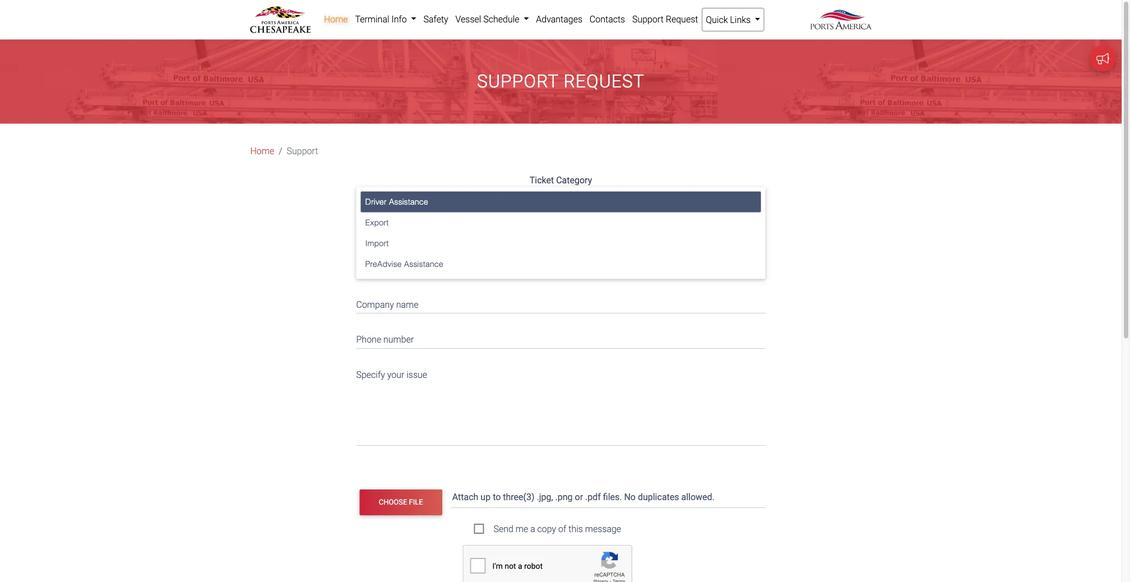 Task type: vqa. For each thing, say whether or not it's contained in the screenshot.
Category
yes



Task type: locate. For each thing, give the bounding box(es) containing it.
quick links
[[706, 14, 753, 25]]

mail
[[364, 229, 381, 240]]

your for choose
[[389, 191, 406, 201]]

assistance right preadvise
[[404, 259, 443, 269]]

support request
[[633, 14, 698, 24], [477, 71, 645, 92]]

0 vertical spatial name
[[372, 264, 395, 275]]

full name
[[356, 264, 395, 275]]

1 horizontal spatial request
[[666, 14, 698, 24]]

ticket
[[530, 175, 554, 186]]

0 horizontal spatial name
[[372, 264, 395, 275]]

1 vertical spatial support request
[[477, 71, 645, 92]]

message
[[585, 524, 621, 534]]

name for full name
[[372, 264, 395, 275]]

name right the 'full'
[[372, 264, 395, 275]]

home link
[[320, 8, 352, 30], [250, 144, 274, 158]]

preadvise
[[365, 259, 402, 269]]

assistance right driver
[[389, 197, 428, 206]]

vessel
[[456, 14, 481, 24]]

company name
[[356, 299, 419, 310]]

assistance
[[389, 197, 428, 206], [404, 259, 443, 269]]

1 vertical spatial request
[[564, 71, 645, 92]]

home
[[324, 14, 348, 24], [250, 146, 274, 156]]

0 horizontal spatial request
[[564, 71, 645, 92]]

request
[[666, 14, 698, 24], [564, 71, 645, 92]]

0 vertical spatial your
[[389, 191, 406, 201]]

assistance for driver assistance
[[389, 197, 428, 206]]

name
[[372, 264, 395, 275], [396, 299, 419, 310]]

0 horizontal spatial support
[[287, 146, 318, 156]]

1 horizontal spatial home link
[[320, 8, 352, 30]]

info
[[392, 14, 407, 24]]

support request link
[[629, 8, 702, 30]]

choose your option
[[356, 191, 433, 201]]

advantages
[[536, 14, 583, 24]]

choose for choose your option
[[356, 191, 386, 201]]

your right driver
[[389, 191, 406, 201]]

your
[[389, 191, 406, 201], [387, 369, 405, 380]]

quick links link
[[702, 8, 765, 31]]

your left issue
[[387, 369, 405, 380]]

1 vertical spatial home link
[[250, 144, 274, 158]]

support
[[633, 14, 664, 24], [477, 71, 559, 92], [287, 146, 318, 156]]

terminal info
[[355, 14, 409, 24]]

0 vertical spatial assistance
[[389, 197, 428, 206]]

your for specify
[[387, 369, 405, 380]]

choose left the file
[[379, 498, 407, 507]]

name right company
[[396, 299, 419, 310]]

1 horizontal spatial name
[[396, 299, 419, 310]]

specify your issue
[[356, 369, 427, 380]]

1 vertical spatial support
[[477, 71, 559, 92]]

option
[[408, 191, 433, 201]]

vessel schedule
[[456, 14, 522, 24]]

Full name text field
[[356, 257, 766, 278]]

contacts
[[590, 14, 625, 24]]

choose up export
[[356, 191, 386, 201]]

this
[[569, 524, 583, 534]]

company
[[356, 299, 394, 310]]

1 vertical spatial name
[[396, 299, 419, 310]]

home for left "home" link
[[250, 146, 274, 156]]

a
[[531, 524, 535, 534]]

0 vertical spatial home link
[[320, 8, 352, 30]]

choose
[[356, 191, 386, 201], [379, 498, 407, 507]]

terminal info link
[[352, 8, 420, 30]]

safety link
[[420, 8, 452, 30]]

0 vertical spatial choose
[[356, 191, 386, 201]]

1 vertical spatial choose
[[379, 498, 407, 507]]

0 vertical spatial request
[[666, 14, 698, 24]]

1 vertical spatial home
[[250, 146, 274, 156]]

driver assistance
[[365, 197, 428, 206]]

Phone number text field
[[356, 327, 766, 349]]

1 horizontal spatial support
[[477, 71, 559, 92]]

2 horizontal spatial support
[[633, 14, 664, 24]]

1 vertical spatial your
[[387, 369, 405, 380]]

1 vertical spatial assistance
[[404, 259, 443, 269]]

1 horizontal spatial home
[[324, 14, 348, 24]]

0 horizontal spatial home
[[250, 146, 274, 156]]

0 vertical spatial home
[[324, 14, 348, 24]]



Task type: describe. For each thing, give the bounding box(es) containing it.
e-
[[356, 229, 364, 240]]

0 vertical spatial support request
[[633, 14, 698, 24]]

me
[[516, 524, 528, 534]]

driver
[[365, 197, 387, 206]]

send me a copy of this message
[[494, 524, 621, 534]]

Specify your issue text field
[[356, 362, 766, 446]]

schedule
[[484, 14, 520, 24]]

specify
[[356, 369, 385, 380]]

E-mail email field
[[356, 222, 766, 243]]

send
[[494, 524, 514, 534]]

ticket category
[[530, 175, 592, 186]]

of
[[559, 524, 567, 534]]

Attach up to three(3) .jpg, .png or .pdf files. No duplicates allowed. text field
[[451, 486, 768, 508]]

issue
[[407, 369, 427, 380]]

Company name text field
[[356, 292, 766, 314]]

0 vertical spatial support
[[633, 14, 664, 24]]

phone
[[356, 334, 381, 345]]

terminal
[[355, 14, 389, 24]]

contacts link
[[586, 8, 629, 30]]

choose file
[[379, 498, 423, 507]]

copy
[[538, 524, 556, 534]]

phone number
[[356, 334, 414, 345]]

safety
[[424, 14, 448, 24]]

advantages link
[[533, 8, 586, 30]]

assistance for preadvise assistance
[[404, 259, 443, 269]]

name for company name
[[396, 299, 419, 310]]

category
[[556, 175, 592, 186]]

links
[[730, 14, 751, 25]]

home for top "home" link
[[324, 14, 348, 24]]

number
[[384, 334, 414, 345]]

full
[[356, 264, 370, 275]]

export
[[365, 218, 389, 227]]

import
[[365, 239, 389, 248]]

2 vertical spatial support
[[287, 146, 318, 156]]

file
[[409, 498, 423, 507]]

choose for choose file
[[379, 498, 407, 507]]

e-mail
[[356, 229, 381, 240]]

preadvise assistance
[[365, 259, 443, 269]]

0 horizontal spatial home link
[[250, 144, 274, 158]]

quick
[[706, 14, 728, 25]]

vessel schedule link
[[452, 8, 533, 30]]



